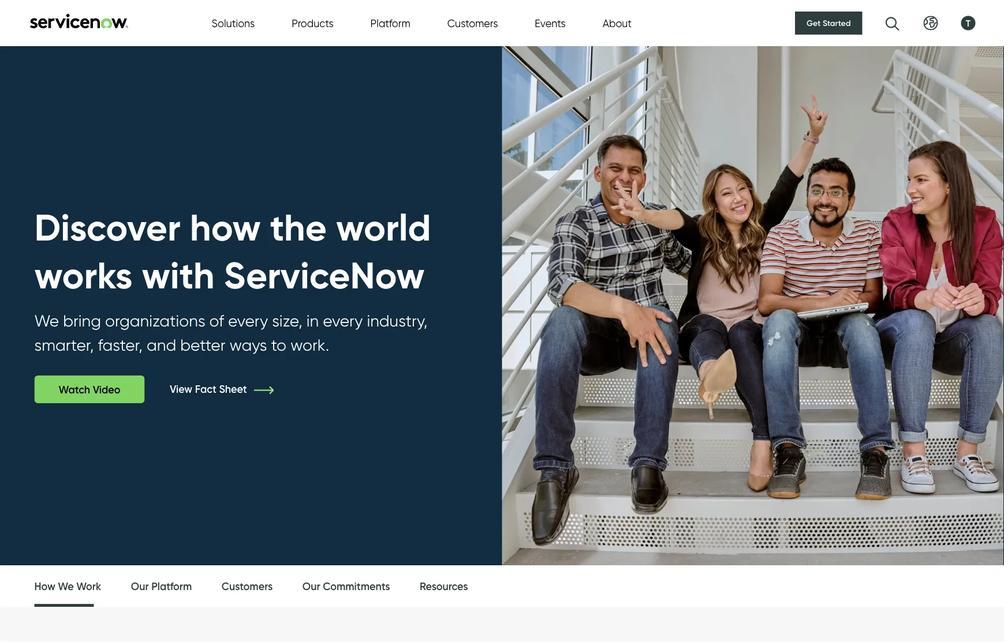 Task type: vqa. For each thing, say whether or not it's contained in the screenshot.
We inside we bring organizations of every size, in every industry, smarter, faster, and better ways to work.
yes



Task type: locate. For each thing, give the bounding box(es) containing it.
our right 'work'
[[131, 581, 149, 593]]

our commitments
[[302, 581, 390, 593]]

0 vertical spatial platform
[[370, 17, 410, 29]]

we up smarter,
[[34, 311, 59, 331]]

how
[[190, 205, 261, 250]]

1 horizontal spatial our
[[302, 581, 320, 593]]

platform button
[[370, 15, 410, 31]]

solutions button
[[212, 15, 255, 31]]

events button
[[535, 15, 566, 31]]

watch video
[[59, 383, 120, 396]]

in
[[306, 311, 319, 331]]

about button
[[603, 15, 632, 31]]

1 horizontal spatial every
[[323, 311, 363, 331]]

every
[[228, 311, 268, 331], [323, 311, 363, 331]]

1 horizontal spatial platform
[[370, 17, 410, 29]]

resources link
[[420, 566, 468, 608]]

1 horizontal spatial customers
[[447, 17, 498, 29]]

our platform link
[[131, 566, 192, 608]]

bring
[[63, 311, 101, 331]]

platform
[[370, 17, 410, 29], [151, 581, 192, 593]]

products button
[[292, 15, 333, 31]]

ways
[[230, 336, 267, 355]]

our inside our platform link
[[131, 581, 149, 593]]

0 horizontal spatial our
[[131, 581, 149, 593]]

1 vertical spatial we
[[58, 581, 74, 593]]

1 our from the left
[[131, 581, 149, 593]]

0 horizontal spatial customers
[[222, 581, 273, 593]]

we right how
[[58, 581, 74, 593]]

video
[[93, 383, 120, 396]]

commitments
[[323, 581, 390, 593]]

2 our from the left
[[302, 581, 320, 593]]

and
[[147, 336, 176, 355]]

work
[[76, 581, 101, 593]]

1 every from the left
[[228, 311, 268, 331]]

how we work link
[[34, 566, 101, 611]]

customers
[[447, 17, 498, 29], [222, 581, 273, 593]]

our
[[131, 581, 149, 593], [302, 581, 320, 593]]

how we work
[[34, 581, 101, 593]]

customers link
[[222, 566, 273, 608]]

customers button
[[447, 15, 498, 31]]

0 vertical spatial customers
[[447, 17, 498, 29]]

we
[[34, 311, 59, 331], [58, 581, 74, 593]]

1 vertical spatial customers
[[222, 581, 273, 593]]

our inside our commitments link
[[302, 581, 320, 593]]

solutions
[[212, 17, 255, 29]]

with
[[142, 253, 215, 299]]

faster,
[[98, 336, 143, 355]]

our for our commitments
[[302, 581, 320, 593]]

we inside we bring organizations of every size, in every industry, smarter, faster, and better ways to work.
[[34, 311, 59, 331]]

0 vertical spatial we
[[34, 311, 59, 331]]

view fact sheet
[[170, 383, 249, 396]]

products
[[292, 17, 333, 29]]

0 horizontal spatial every
[[228, 311, 268, 331]]

1 vertical spatial platform
[[151, 581, 192, 593]]

watch
[[59, 383, 90, 396]]

smarter,
[[34, 336, 94, 355]]

our platform
[[131, 581, 192, 593]]

servicenow
[[224, 253, 425, 299]]

0 horizontal spatial platform
[[151, 581, 192, 593]]

our left commitments
[[302, 581, 320, 593]]

discover how the world works with servicenow
[[34, 205, 431, 299]]

every right the in
[[323, 311, 363, 331]]

every up ways
[[228, 311, 268, 331]]

customers for customers popup button in the top of the page
[[447, 17, 498, 29]]

better
[[180, 336, 225, 355]]



Task type: describe. For each thing, give the bounding box(es) containing it.
started
[[823, 18, 851, 28]]

works
[[34, 253, 133, 299]]

sheet
[[219, 383, 247, 396]]

world
[[336, 205, 431, 250]]

get
[[807, 18, 821, 28]]

view fact sheet link
[[170, 383, 286, 396]]

industry,
[[367, 311, 428, 331]]

how
[[34, 581, 55, 593]]

the
[[270, 205, 327, 250]]

servicenow employees celebrating better ways to work together image
[[0, 46, 1004, 566]]

customers for customers link
[[222, 581, 273, 593]]

events
[[535, 17, 566, 29]]

resources
[[420, 581, 468, 593]]

watch video link
[[34, 376, 145, 404]]

about
[[603, 17, 632, 29]]

our for our platform
[[131, 581, 149, 593]]

2 every from the left
[[323, 311, 363, 331]]

we bring organizations of every size, in every industry, smarter, faster, and better ways to work.
[[34, 311, 428, 355]]

discover
[[34, 205, 181, 250]]

servicenow image
[[29, 14, 130, 29]]

size,
[[272, 311, 302, 331]]

organizations
[[105, 311, 205, 331]]

fact
[[195, 383, 216, 396]]

we inside how we work "link"
[[58, 581, 74, 593]]

get started link
[[795, 12, 862, 35]]

view
[[170, 383, 192, 396]]

get started
[[807, 18, 851, 28]]

our commitments link
[[302, 566, 390, 608]]

to
[[271, 336, 286, 355]]

of
[[209, 311, 224, 331]]

work.
[[290, 336, 329, 355]]



